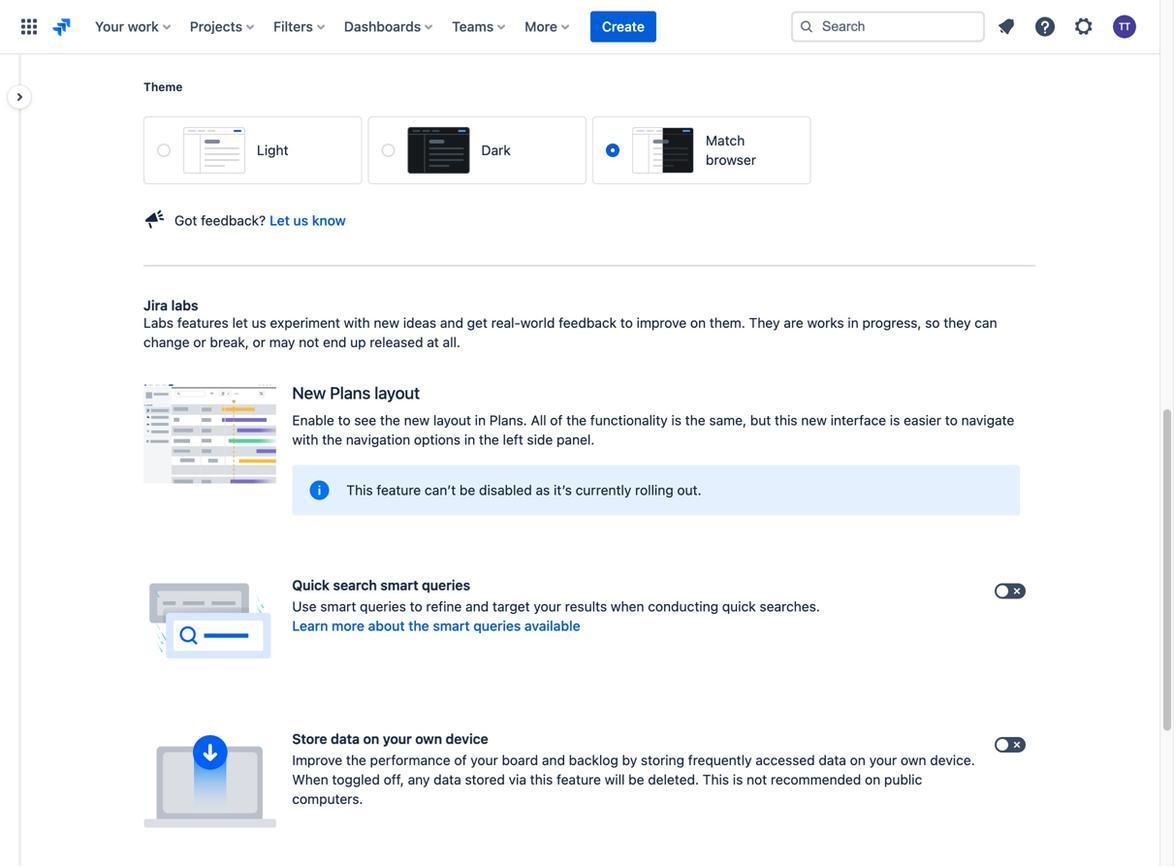 Task type: vqa. For each thing, say whether or not it's contained in the screenshot.
the connect
no



Task type: describe. For each thing, give the bounding box(es) containing it.
see
[[354, 412, 377, 428]]

real-
[[491, 315, 521, 331]]

may
[[269, 334, 295, 350]]

more button
[[519, 11, 577, 42]]

2 horizontal spatial data
[[819, 752, 847, 768]]

let us know button
[[270, 211, 346, 231]]

searches.
[[760, 599, 820, 615]]

layout inside the enable to see the new layout in plans. all of the functionality is the same, but this new interface is easier to navigate with the navigation options in the left side panel.
[[434, 412, 471, 428]]

options
[[414, 432, 461, 448]]

off,
[[384, 772, 404, 788]]

when
[[611, 599, 645, 615]]

this inside the enable to see the new layout in plans. all of the functionality is the same, but this new interface is easier to navigate with the navigation options in the left side panel.
[[775, 412, 798, 428]]

are
[[784, 315, 804, 331]]

the inside quick search smart queries use smart queries to refine and target your results when conducting quick searches. learn more about the smart queries available
[[409, 618, 429, 634]]

browser
[[706, 152, 757, 168]]

of for your
[[454, 752, 467, 768]]

the up navigation
[[380, 412, 400, 428]]

interface
[[831, 412, 887, 428]]

feedback
[[559, 315, 617, 331]]

about
[[368, 618, 405, 634]]

toggled
[[332, 772, 380, 788]]

the inside store data on your own device improve the performance of your board and backlog by storing frequently accessed data on your own device. when toggled off, any data stored via this feature will be deleted. this is not recommended on public computers.
[[346, 752, 367, 768]]

feature inside store data on your own device improve the performance of your board and backlog by storing frequently accessed data on your own device. when toggled off, any data stored via this feature will be deleted. this is not recommended on public computers.
[[557, 772, 601, 788]]

target
[[493, 599, 530, 615]]

at
[[427, 334, 439, 350]]

to left the see at the top of page
[[338, 412, 351, 428]]

create button
[[591, 11, 657, 42]]

works
[[808, 315, 844, 331]]

results
[[565, 599, 607, 615]]

know
[[312, 213, 346, 229]]

improve
[[292, 752, 343, 768]]

as
[[536, 482, 550, 498]]

released
[[370, 334, 423, 350]]

banner containing your work
[[0, 0, 1160, 54]]

board
[[502, 752, 538, 768]]

your
[[95, 18, 124, 34]]

match browser
[[706, 133, 757, 168]]

ideas
[[403, 315, 437, 331]]

of for the
[[550, 412, 563, 428]]

2 or from the left
[[253, 334, 266, 350]]

storing
[[641, 752, 685, 768]]

us inside jira labs labs features let us experiment with new ideas and get real-world feedback to improve on them. they are works in progress, so they can change or break, or may not end up released at all.
[[252, 315, 266, 331]]

this feature can't be disabled as it's currently rolling out.
[[347, 482, 702, 498]]

any
[[408, 772, 430, 788]]

all.
[[443, 334, 461, 350]]

them.
[[710, 315, 746, 331]]

but
[[751, 412, 771, 428]]

store data on your own device improve the performance of your board and backlog by storing frequently accessed data on your own device. when toggled off, any data stored via this feature will be deleted. this is not recommended on public computers.
[[292, 731, 976, 807]]

1 horizontal spatial queries
[[422, 577, 471, 593]]

the up panel.
[[567, 412, 587, 428]]

is inside store data on your own device improve the performance of your board and backlog by storing frequently accessed data on your own device. when toggled off, any data stored via this feature will be deleted. this is not recommended on public computers.
[[733, 772, 743, 788]]

to inside quick search smart queries use smart queries to refine and target your results when conducting quick searches. learn more about the smart queries available
[[410, 599, 423, 615]]

break,
[[210, 334, 249, 350]]

dashboards button
[[338, 11, 441, 42]]

feedback image
[[144, 208, 167, 231]]

the left same,
[[686, 412, 706, 428]]

0 horizontal spatial feature
[[377, 482, 421, 498]]

teams
[[452, 18, 494, 34]]

and inside quick search smart queries use smart queries to refine and target your results when conducting quick searches. learn more about the smart queries available
[[466, 599, 489, 615]]

0 vertical spatial data
[[331, 731, 360, 747]]

sidebar navigation image
[[0, 78, 43, 116]]

this inside store data on your own device improve the performance of your board and backlog by storing frequently accessed data on your own device. when toggled off, any data stored via this feature will be deleted. this is not recommended on public computers.
[[703, 772, 729, 788]]

dark
[[482, 142, 511, 158]]

can't
[[425, 482, 456, 498]]

help image
[[1034, 15, 1057, 38]]

recommended
[[771, 772, 862, 788]]

progress,
[[863, 315, 922, 331]]

settings image
[[1073, 15, 1096, 38]]

functionality
[[591, 412, 668, 428]]

so
[[926, 315, 940, 331]]

use
[[292, 599, 317, 615]]

theme
[[144, 80, 183, 94]]

quick
[[292, 577, 330, 593]]

same,
[[709, 412, 747, 428]]

not inside jira labs labs features let us experiment with new ideas and get real-world feedback to improve on them. they are works in progress, so they can change or break, or may not end up released at all.
[[299, 334, 319, 350]]

your work
[[95, 18, 159, 34]]

this inside store data on your own device improve the performance of your board and backlog by storing frequently accessed data on your own device. when toggled off, any data stored via this feature will be deleted. this is not recommended on public computers.
[[530, 772, 553, 788]]

device
[[446, 731, 489, 747]]

device.
[[930, 752, 976, 768]]

labs
[[171, 297, 198, 313]]

features
[[177, 315, 229, 331]]

side
[[527, 432, 553, 448]]

left
[[503, 432, 524, 448]]

0 vertical spatial layout
[[375, 383, 420, 403]]

up
[[350, 334, 366, 350]]

store
[[292, 731, 327, 747]]

1 horizontal spatial own
[[901, 752, 927, 768]]

they
[[749, 315, 780, 331]]

Search field
[[792, 11, 985, 42]]

teams button
[[446, 11, 513, 42]]

1 vertical spatial in
[[475, 412, 486, 428]]

to inside jira labs labs features let us experiment with new ideas and get real-world feedback to improve on them. they are works in progress, so they can change or break, or may not end up released at all.
[[621, 315, 633, 331]]

feedback?
[[201, 213, 266, 229]]

1 vertical spatial queries
[[360, 599, 406, 615]]

can
[[975, 315, 998, 331]]

via
[[509, 772, 527, 788]]

got feedback? let us know
[[175, 213, 346, 229]]

on up recommended
[[850, 752, 866, 768]]

they
[[944, 315, 971, 331]]

0 horizontal spatial is
[[672, 412, 682, 428]]

match
[[706, 133, 745, 149]]

it's
[[554, 482, 572, 498]]

dashboards
[[344, 18, 421, 34]]

filters
[[274, 18, 313, 34]]

available
[[525, 618, 581, 634]]

plans.
[[490, 412, 527, 428]]

let
[[232, 315, 248, 331]]



Task type: locate. For each thing, give the bounding box(es) containing it.
out.
[[677, 482, 702, 498]]

your inside quick search smart queries use smart queries to refine and target your results when conducting quick searches. learn more about the smart queries available
[[534, 599, 562, 615]]

own up public
[[901, 752, 927, 768]]

your up stored
[[471, 752, 498, 768]]

world
[[521, 315, 555, 331]]

smart up about
[[381, 577, 419, 593]]

in
[[848, 315, 859, 331], [475, 412, 486, 428], [464, 432, 475, 448]]

queries down target
[[474, 618, 521, 634]]

backlog
[[569, 752, 619, 768]]

1 horizontal spatial this
[[703, 772, 729, 788]]

data right any
[[434, 772, 461, 788]]

to
[[621, 315, 633, 331], [338, 412, 351, 428], [946, 412, 958, 428], [410, 599, 423, 615]]

on left "them."
[[691, 315, 706, 331]]

data up recommended
[[819, 752, 847, 768]]

let
[[270, 213, 290, 229]]

0 vertical spatial of
[[550, 412, 563, 428]]

1 vertical spatial us
[[252, 315, 266, 331]]

experiment
[[270, 315, 340, 331]]

0 vertical spatial not
[[299, 334, 319, 350]]

new left interface
[[801, 412, 827, 428]]

1 vertical spatial not
[[747, 772, 767, 788]]

is
[[672, 412, 682, 428], [890, 412, 900, 428], [733, 772, 743, 788]]

in left plans.
[[475, 412, 486, 428]]

in right works
[[848, 315, 859, 331]]

0 horizontal spatial be
[[460, 482, 476, 498]]

quick
[[722, 599, 756, 615]]

panel.
[[557, 432, 595, 448]]

public
[[885, 772, 923, 788]]

2 vertical spatial and
[[542, 752, 565, 768]]

1 horizontal spatial with
[[344, 315, 370, 331]]

1 horizontal spatial feature
[[557, 772, 601, 788]]

1 vertical spatial data
[[819, 752, 847, 768]]

dark image
[[408, 127, 470, 174]]

1 vertical spatial and
[[466, 599, 489, 615]]

1 vertical spatial layout
[[434, 412, 471, 428]]

1 vertical spatial feature
[[557, 772, 601, 788]]

appswitcher icon image
[[17, 15, 41, 38]]

1 horizontal spatial layout
[[434, 412, 471, 428]]

1 vertical spatial this
[[703, 772, 729, 788]]

deleted.
[[648, 772, 699, 788]]

new
[[374, 315, 400, 331], [404, 412, 430, 428], [801, 412, 827, 428]]

this down frequently
[[703, 772, 729, 788]]

refine
[[426, 599, 462, 615]]

rolling
[[635, 482, 674, 498]]

accessed
[[756, 752, 815, 768]]

1 horizontal spatial is
[[733, 772, 743, 788]]

to left refine
[[410, 599, 423, 615]]

None radio
[[157, 144, 171, 157], [606, 144, 620, 157], [157, 144, 171, 157], [606, 144, 620, 157]]

layout up options
[[434, 412, 471, 428]]

more
[[332, 618, 365, 634]]

of inside store data on your own device improve the performance of your board and backlog by storing frequently accessed data on your own device. when toggled off, any data stored via this feature will be deleted. this is not recommended on public computers.
[[454, 752, 467, 768]]

with inside the enable to see the new layout in plans. all of the functionality is the same, but this new interface is easier to navigate with the navigation options in the left side panel.
[[292, 432, 318, 448]]

new up released
[[374, 315, 400, 331]]

1 horizontal spatial us
[[293, 213, 309, 229]]

not
[[299, 334, 319, 350], [747, 772, 767, 788]]

1 vertical spatial own
[[901, 752, 927, 768]]

2 horizontal spatial queries
[[474, 618, 521, 634]]

own
[[415, 731, 442, 747], [901, 752, 927, 768]]

by
[[622, 752, 637, 768]]

navigate
[[962, 412, 1015, 428]]

of right all
[[550, 412, 563, 428]]

2 horizontal spatial is
[[890, 412, 900, 428]]

0 vertical spatial queries
[[422, 577, 471, 593]]

all
[[531, 412, 547, 428]]

primary element
[[12, 0, 776, 54]]

not down accessed on the right of page
[[747, 772, 767, 788]]

in right options
[[464, 432, 475, 448]]

layout
[[375, 383, 420, 403], [434, 412, 471, 428]]

jira labs labs features let us experiment with new ideas and get real-world feedback to improve on them. they are works in progress, so they can change or break, or may not end up released at all.
[[144, 297, 998, 350]]

layout up the see at the top of page
[[375, 383, 420, 403]]

smart down refine
[[433, 618, 470, 634]]

data up improve on the bottom left
[[331, 731, 360, 747]]

0 vertical spatial us
[[293, 213, 309, 229]]

1 vertical spatial smart
[[320, 599, 356, 615]]

0 horizontal spatial and
[[440, 315, 464, 331]]

on inside jira labs labs features let us experiment with new ideas and get real-world feedback to improve on them. they are works in progress, so they can change or break, or may not end up released at all.
[[691, 315, 706, 331]]

the left left
[[479, 432, 499, 448]]

jira
[[144, 297, 168, 313]]

2 vertical spatial queries
[[474, 618, 521, 634]]

search image
[[799, 19, 815, 34]]

0 horizontal spatial not
[[299, 334, 319, 350]]

2 vertical spatial data
[[434, 772, 461, 788]]

1 vertical spatial be
[[629, 772, 645, 788]]

the down enable
[[322, 432, 342, 448]]

navigation
[[346, 432, 410, 448]]

on left public
[[865, 772, 881, 788]]

feature left can't
[[377, 482, 421, 498]]

performance
[[370, 752, 451, 768]]

1 horizontal spatial and
[[466, 599, 489, 615]]

0 vertical spatial feature
[[377, 482, 421, 498]]

0 horizontal spatial or
[[193, 334, 206, 350]]

not inside store data on your own device improve the performance of your board and backlog by storing frequently accessed data on your own device. when toggled off, any data stored via this feature will be deleted. this is not recommended on public computers.
[[747, 772, 767, 788]]

queries
[[422, 577, 471, 593], [360, 599, 406, 615], [474, 618, 521, 634]]

is right functionality
[[672, 412, 682, 428]]

to left improve
[[621, 315, 633, 331]]

0 horizontal spatial data
[[331, 731, 360, 747]]

or
[[193, 334, 206, 350], [253, 334, 266, 350]]

on
[[691, 315, 706, 331], [363, 731, 380, 747], [850, 752, 866, 768], [865, 772, 881, 788]]

1 horizontal spatial data
[[434, 772, 461, 788]]

be right can't
[[460, 482, 476, 498]]

got
[[175, 213, 197, 229]]

of inside the enable to see the new layout in plans. all of the functionality is the same, but this new interface is easier to navigate with the navigation options in the left side panel.
[[550, 412, 563, 428]]

0 horizontal spatial this
[[347, 482, 373, 498]]

0 horizontal spatial new
[[374, 315, 400, 331]]

1 vertical spatial with
[[292, 432, 318, 448]]

conducting
[[648, 599, 719, 615]]

0 vertical spatial this
[[347, 482, 373, 498]]

and right refine
[[466, 599, 489, 615]]

easier
[[904, 412, 942, 428]]

this right the via
[[530, 772, 553, 788]]

improve
[[637, 315, 687, 331]]

your work button
[[89, 11, 178, 42]]

2 horizontal spatial smart
[[433, 618, 470, 634]]

the up toggled
[[346, 752, 367, 768]]

be inside store data on your own device improve the performance of your board and backlog by storing frequently accessed data on your own device. when toggled off, any data stored via this feature will be deleted. this is not recommended on public computers.
[[629, 772, 645, 788]]

light image
[[183, 127, 245, 174]]

0 horizontal spatial layout
[[375, 383, 420, 403]]

0 horizontal spatial smart
[[320, 599, 356, 615]]

new up options
[[404, 412, 430, 428]]

your up public
[[870, 752, 897, 768]]

0 horizontal spatial us
[[252, 315, 266, 331]]

of down device
[[454, 752, 467, 768]]

plans
[[330, 383, 371, 403]]

smart up more
[[320, 599, 356, 615]]

with inside jira labs labs features let us experiment with new ideas and get real-world feedback to improve on them. they are works in progress, so they can change or break, or may not end up released at all.
[[344, 315, 370, 331]]

0 vertical spatial own
[[415, 731, 442, 747]]

0 horizontal spatial of
[[454, 752, 467, 768]]

2 horizontal spatial and
[[542, 752, 565, 768]]

the down refine
[[409, 618, 429, 634]]

None radio
[[382, 144, 395, 157]]

1 horizontal spatial this
[[775, 412, 798, 428]]

not down experiment
[[299, 334, 319, 350]]

and inside jira labs labs features let us experiment with new ideas and get real-world feedback to improve on them. they are works in progress, so they can change or break, or may not end up released at all.
[[440, 315, 464, 331]]

banner
[[0, 0, 1160, 54]]

this down navigation
[[347, 482, 373, 498]]

this
[[347, 482, 373, 498], [703, 772, 729, 788]]

is down frequently
[[733, 772, 743, 788]]

projects
[[190, 18, 243, 34]]

in inside jira labs labs features let us experiment with new ideas and get real-world feedback to improve on them. they are works in progress, so they can change or break, or may not end up released at all.
[[848, 315, 859, 331]]

0 vertical spatial be
[[460, 482, 476, 498]]

when
[[292, 772, 329, 788]]

2 vertical spatial in
[[464, 432, 475, 448]]

0 vertical spatial with
[[344, 315, 370, 331]]

1 horizontal spatial smart
[[381, 577, 419, 593]]

or down features
[[193, 334, 206, 350]]

notifications image
[[995, 15, 1018, 38]]

1 horizontal spatial be
[[629, 772, 645, 788]]

and inside store data on your own device improve the performance of your board and backlog by storing frequently accessed data on your own device. when toggled off, any data stored via this feature will be deleted. this is not recommended on public computers.
[[542, 752, 565, 768]]

2 vertical spatial smart
[[433, 618, 470, 634]]

feature down backlog
[[557, 772, 601, 788]]

new plans layout
[[292, 383, 420, 403]]

with up up
[[344, 315, 370, 331]]

be down by
[[629, 772, 645, 788]]

and right the board
[[542, 752, 565, 768]]

1 horizontal spatial of
[[550, 412, 563, 428]]

to right easier
[[946, 412, 958, 428]]

this right but at the right top of the page
[[775, 412, 798, 428]]

queries up refine
[[422, 577, 471, 593]]

your up the available
[[534, 599, 562, 615]]

currently
[[576, 482, 632, 498]]

1 vertical spatial of
[[454, 752, 467, 768]]

2 horizontal spatial new
[[801, 412, 827, 428]]

or left may
[[253, 334, 266, 350]]

smart
[[381, 577, 419, 593], [320, 599, 356, 615], [433, 618, 470, 634]]

0 horizontal spatial own
[[415, 731, 442, 747]]

0 horizontal spatial with
[[292, 432, 318, 448]]

and
[[440, 315, 464, 331], [466, 599, 489, 615], [542, 752, 565, 768]]

disabled
[[479, 482, 532, 498]]

1 vertical spatial this
[[530, 772, 553, 788]]

0 vertical spatial this
[[775, 412, 798, 428]]

learn
[[292, 618, 328, 634]]

auto image
[[632, 127, 695, 174]]

0 vertical spatial in
[[848, 315, 859, 331]]

1 or from the left
[[193, 334, 206, 350]]

1 horizontal spatial new
[[404, 412, 430, 428]]

0 horizontal spatial this
[[530, 772, 553, 788]]

own up performance
[[415, 731, 442, 747]]

is left easier
[[890, 412, 900, 428]]

1 horizontal spatial not
[[747, 772, 767, 788]]

new
[[292, 383, 326, 403]]

0 vertical spatial smart
[[381, 577, 419, 593]]

labs
[[144, 315, 174, 331]]

your up performance
[[383, 731, 412, 747]]

this
[[775, 412, 798, 428], [530, 772, 553, 788]]

create
[[602, 18, 645, 34]]

on up toggled
[[363, 731, 380, 747]]

jira image
[[50, 15, 74, 38], [50, 15, 74, 38]]

new inside jira labs labs features let us experiment with new ideas and get real-world feedback to improve on them. they are works in progress, so they can change or break, or may not end up released at all.
[[374, 315, 400, 331]]

0 horizontal spatial queries
[[360, 599, 406, 615]]

with down enable
[[292, 432, 318, 448]]

light
[[257, 142, 289, 158]]

0 vertical spatial and
[[440, 315, 464, 331]]

quick search smart queries use smart queries to refine and target your results when conducting quick searches. learn more about the smart queries available
[[292, 577, 820, 634]]

enable to see the new layout in plans. all of the functionality is the same, but this new interface is easier to navigate with the navigation options in the left side panel.
[[292, 412, 1015, 448]]

search
[[333, 577, 377, 593]]

be
[[460, 482, 476, 498], [629, 772, 645, 788]]

of
[[550, 412, 563, 428], [454, 752, 467, 768]]

with
[[344, 315, 370, 331], [292, 432, 318, 448]]

more
[[525, 18, 558, 34]]

feature
[[377, 482, 421, 498], [557, 772, 601, 788]]

filters button
[[268, 11, 333, 42]]

queries up about
[[360, 599, 406, 615]]

and up the all.
[[440, 315, 464, 331]]

computers.
[[292, 791, 363, 807]]

your profile and settings image
[[1114, 15, 1137, 38]]

data
[[331, 731, 360, 747], [819, 752, 847, 768], [434, 772, 461, 788]]

us
[[293, 213, 309, 229], [252, 315, 266, 331]]

1 horizontal spatial or
[[253, 334, 266, 350]]



